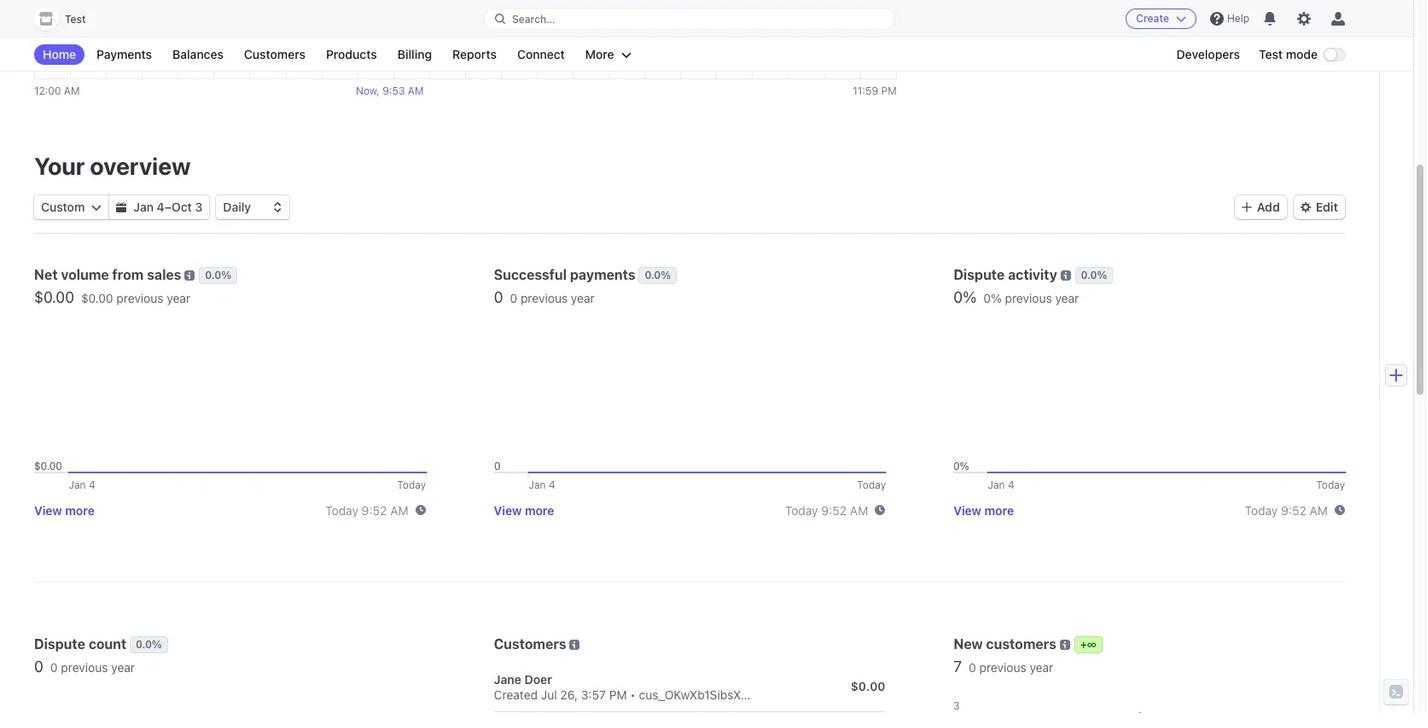 Task type: describe. For each thing, give the bounding box(es) containing it.
0% 0% previous year
[[954, 288, 1079, 306]]

4
[[157, 200, 165, 214]]

add
[[1257, 200, 1280, 214]]

svg image inside custom popup button
[[92, 202, 102, 213]]

pm inside jane doer created jul 26, 3:57 pm • cus_okwxb1sibsxwug
[[609, 687, 627, 702]]

test button
[[34, 7, 103, 31]]

home
[[43, 47, 76, 61]]

jane doer created jul 26, 3:57 pm • cus_okwxb1sibsxwug
[[494, 672, 764, 702]]

overview
[[90, 152, 191, 180]]

developers link
[[1168, 44, 1249, 65]]

search…
[[512, 12, 555, 25]]

view for $0.00
[[34, 503, 62, 518]]

test for test mode
[[1259, 47, 1283, 61]]

year for successful payments
[[571, 291, 595, 306]]

more for 0
[[525, 503, 554, 518]]

today for 0%
[[1245, 503, 1278, 518]]

more button
[[577, 44, 640, 65]]

am for $0.00
[[390, 503, 409, 518]]

cell containing jane doer
[[494, 671, 885, 702]]

7
[[954, 658, 962, 676]]

9:52 for 0%
[[1281, 503, 1307, 518]]

previous for count
[[61, 661, 108, 675]]

jane
[[494, 672, 521, 687]]

created
[[494, 687, 538, 702]]

year for net volume from sales
[[167, 291, 190, 306]]

balances link
[[164, 44, 232, 65]]

from
[[112, 267, 144, 283]]

today 9:52 am for 0%
[[1245, 503, 1328, 518]]

home link
[[34, 44, 85, 65]]

view for 0%
[[954, 503, 982, 518]]

am for 0%
[[1310, 503, 1328, 518]]

$0.00 inside the $0.00 $0.00 previous year
[[81, 291, 113, 306]]

9:52 for $0.00
[[362, 503, 387, 518]]

customers
[[986, 637, 1057, 652]]

activity
[[1008, 267, 1057, 283]]

0 horizontal spatial 0%
[[954, 288, 977, 306]]

0% inside 0% 0% previous year
[[983, 291, 1002, 306]]

create
[[1136, 12, 1169, 25]]

2 svg image from the left
[[116, 202, 127, 213]]

Search… search field
[[485, 8, 894, 29]]

9:53
[[382, 84, 405, 97]]

jul
[[541, 687, 557, 702]]

doer
[[525, 672, 552, 687]]

year for dispute activity
[[1055, 291, 1079, 306]]

more for $0.00
[[65, 503, 95, 518]]

9:52 for 0
[[821, 503, 847, 518]]

today for $0.00
[[325, 503, 358, 518]]

view more link for 0%
[[954, 503, 1014, 518]]

jan
[[133, 200, 154, 214]]

connect
[[517, 47, 565, 61]]

1 vertical spatial customers
[[494, 637, 566, 652]]

more
[[585, 47, 614, 61]]

—
[[931, 51, 945, 71]]

help button
[[1203, 5, 1256, 32]]

create button
[[1126, 9, 1197, 29]]

custom button
[[34, 195, 109, 219]]

7 0 previous year
[[954, 658, 1053, 676]]

0 for successful payments
[[510, 291, 517, 306]]

developers
[[1177, 47, 1240, 61]]

info image for $0.00
[[185, 271, 195, 281]]

cus_okwxb1sibsxwug
[[639, 687, 764, 702]]

0.0% for dispute count
[[136, 638, 162, 651]]

now,
[[356, 84, 380, 97]]

new
[[954, 637, 983, 652]]

view more for 0%
[[954, 503, 1014, 518]]

add button
[[1235, 195, 1287, 219]]

balances
[[172, 47, 224, 61]]

your
[[34, 152, 85, 180]]

info image
[[570, 640, 580, 650]]

today 9:52 am for $0.00
[[325, 503, 409, 518]]

view more for $0.00
[[34, 503, 95, 518]]

0 for new customers
[[969, 661, 976, 675]]

successful
[[494, 267, 567, 283]]

sales
[[147, 267, 181, 283]]



Task type: vqa. For each thing, say whether or not it's contained in the screenshot.
Create a payment from the Dashboard by manually entering a customer's card information. SET
no



Task type: locate. For each thing, give the bounding box(es) containing it.
now, 9:53 am
[[356, 84, 424, 97]]

view more link for 0
[[494, 503, 554, 518]]

0.0% right payments
[[645, 269, 671, 282]]

3 today from the left
[[1245, 503, 1278, 518]]

2 horizontal spatial $0.00
[[851, 679, 885, 693]]

1 horizontal spatial view more
[[494, 503, 554, 518]]

svg image
[[92, 202, 102, 213], [116, 202, 127, 213]]

0 horizontal spatial $0.00
[[34, 288, 74, 306]]

2 horizontal spatial 0.0%
[[645, 269, 671, 282]]

view more
[[34, 503, 95, 518], [494, 503, 554, 518], [954, 503, 1014, 518]]

am
[[64, 84, 80, 97], [408, 84, 424, 97], [390, 503, 409, 518], [850, 503, 868, 518], [1310, 503, 1328, 518]]

previous
[[116, 291, 163, 306], [521, 291, 568, 306], [1005, 291, 1052, 306], [61, 661, 108, 675], [979, 661, 1027, 675]]

0 horizontal spatial dispute
[[34, 637, 85, 652]]

1 horizontal spatial $0.00
[[81, 291, 113, 306]]

9:52
[[362, 503, 387, 518], [821, 503, 847, 518], [1281, 503, 1307, 518]]

1 horizontal spatial customers
[[494, 637, 566, 652]]

1 horizontal spatial view more link
[[494, 503, 554, 518]]

1 9:52 from the left
[[362, 503, 387, 518]]

1 vertical spatial 0 0 previous year
[[34, 658, 135, 676]]

0 inside 7 0 previous year
[[969, 661, 976, 675]]

3 9:52 from the left
[[1281, 503, 1307, 518]]

$0.00 for $0.00
[[851, 679, 885, 693]]

view more for 0
[[494, 503, 554, 518]]

more for 0%
[[985, 503, 1014, 518]]

svg image right custom
[[92, 202, 102, 213]]

successful payments
[[494, 267, 636, 283]]

year
[[167, 291, 190, 306], [571, 291, 595, 306], [1055, 291, 1079, 306], [111, 661, 135, 675], [1030, 661, 1053, 675]]

test mode
[[1259, 47, 1318, 61]]

3 view more from the left
[[954, 503, 1014, 518]]

svg image left jan
[[116, 202, 127, 213]]

1 horizontal spatial 0%
[[983, 291, 1002, 306]]

dispute count
[[34, 637, 127, 652]]

payments link
[[88, 44, 161, 65]]

previous down dispute count
[[61, 661, 108, 675]]

2 view more from the left
[[494, 503, 554, 518]]

1 vertical spatial pm
[[609, 687, 627, 702]]

0 horizontal spatial view more link
[[34, 503, 95, 518]]

2 9:52 from the left
[[821, 503, 847, 518]]

dispute for 0%
[[954, 267, 1005, 283]]

am for 0
[[850, 503, 868, 518]]

products link
[[317, 44, 386, 65]]

previous for payments
[[521, 291, 568, 306]]

–
[[165, 200, 172, 214]]

0 horizontal spatial more
[[65, 503, 95, 518]]

0 vertical spatial dispute
[[954, 267, 1005, 283]]

3:57
[[581, 687, 606, 702]]

26,
[[560, 687, 578, 702]]

info image
[[185, 271, 195, 281], [1061, 271, 1071, 281], [1060, 640, 1070, 650]]

more
[[65, 503, 95, 518], [525, 503, 554, 518], [985, 503, 1014, 518]]

previous down activity
[[1005, 291, 1052, 306]]

0 0 previous year down dispute count
[[34, 658, 135, 676]]

dispute
[[954, 267, 1005, 283], [34, 637, 85, 652]]

2 today from the left
[[785, 503, 818, 518]]

previous down from
[[116, 291, 163, 306]]

net volume from sales
[[34, 267, 181, 283]]

test inside test button
[[65, 13, 86, 26]]

0 0 previous year for successful
[[494, 288, 595, 306]]

$0.00 $0.00 previous year
[[34, 288, 190, 306]]

2 horizontal spatial view more
[[954, 503, 1014, 518]]

previous for customers
[[979, 661, 1027, 675]]

0 horizontal spatial view more
[[34, 503, 95, 518]]

customers left products
[[244, 47, 306, 61]]

0.0%
[[205, 269, 231, 282], [645, 269, 671, 282], [136, 638, 162, 651]]

edit
[[1316, 200, 1338, 214]]

0 vertical spatial 0 0 previous year
[[494, 288, 595, 306]]

2 horizontal spatial view more link
[[954, 503, 1014, 518]]

0 0 previous year for dispute
[[34, 658, 135, 676]]

year inside 7 0 previous year
[[1030, 661, 1053, 675]]

0 for dispute count
[[50, 661, 58, 675]]

0 horizontal spatial 9:52
[[362, 503, 387, 518]]

2 horizontal spatial more
[[985, 503, 1014, 518]]

dispute activity
[[954, 267, 1057, 283]]

custom
[[41, 200, 85, 214]]

11:59 pm
[[853, 84, 897, 97]]

year down customers
[[1030, 661, 1053, 675]]

2 more from the left
[[525, 503, 554, 518]]

year down activity
[[1055, 291, 1079, 306]]

year down count
[[111, 661, 135, 675]]

products
[[326, 47, 377, 61]]

1 horizontal spatial pm
[[881, 84, 897, 97]]

$0.00 inside cell
[[851, 679, 885, 693]]

your overview
[[34, 152, 191, 180]]

1 horizontal spatial 0 0 previous year
[[494, 288, 595, 306]]

view more link
[[34, 503, 95, 518], [494, 503, 554, 518], [954, 503, 1014, 518]]

count
[[89, 637, 127, 652]]

payouts
[[931, 30, 976, 44]]

1 horizontal spatial dispute
[[954, 267, 1005, 283]]

•
[[630, 687, 636, 702]]

0 horizontal spatial test
[[65, 13, 86, 26]]

previous down new customers
[[979, 661, 1027, 675]]

mode
[[1286, 47, 1318, 61]]

year down sales
[[167, 291, 190, 306]]

today for 0
[[785, 503, 818, 518]]

dispute for 0
[[34, 637, 85, 652]]

0.0% right count
[[136, 638, 162, 651]]

1 horizontal spatial today
[[785, 503, 818, 518]]

help
[[1227, 12, 1250, 25]]

dispute up 0% 0% previous year
[[954, 267, 1005, 283]]

previous for volume
[[116, 291, 163, 306]]

12:00
[[34, 84, 61, 97]]

cell
[[494, 671, 885, 702]]

test up home
[[65, 13, 86, 26]]

billing
[[398, 47, 432, 61]]

$0.00 for $0.00 $0.00 previous year
[[34, 288, 74, 306]]

previous inside the $0.00 $0.00 previous year
[[116, 291, 163, 306]]

year for dispute count
[[111, 661, 135, 675]]

3 more from the left
[[985, 503, 1014, 518]]

today
[[325, 503, 358, 518], [785, 503, 818, 518], [1245, 503, 1278, 518]]

3 view more link from the left
[[954, 503, 1014, 518]]

0 vertical spatial pm
[[881, 84, 897, 97]]

info image for 0%
[[1061, 271, 1071, 281]]

0 horizontal spatial pm
[[609, 687, 627, 702]]

1 horizontal spatial svg image
[[116, 202, 127, 213]]

11:59
[[853, 84, 878, 97]]

year for new customers
[[1030, 661, 1053, 675]]

info image for 7
[[1060, 640, 1070, 650]]

billing link
[[389, 44, 440, 65]]

1 svg image from the left
[[92, 202, 102, 213]]

net
[[34, 267, 58, 283]]

$0.00
[[34, 288, 74, 306], [81, 291, 113, 306], [851, 679, 885, 693]]

customers grid
[[494, 661, 885, 714]]

2 today 9:52 am from the left
[[785, 503, 868, 518]]

0
[[494, 288, 503, 306], [510, 291, 517, 306], [34, 658, 43, 676], [50, 661, 58, 675], [969, 661, 976, 675]]

0 0 previous year
[[494, 288, 595, 306], [34, 658, 135, 676]]

toolbar containing add
[[1235, 195, 1345, 219]]

test
[[65, 13, 86, 26], [1259, 47, 1283, 61]]

volume
[[61, 267, 109, 283]]

3 today 9:52 am from the left
[[1245, 503, 1328, 518]]

reports
[[452, 47, 497, 61]]

0 horizontal spatial customers
[[244, 47, 306, 61]]

1 view more from the left
[[34, 503, 95, 518]]

test for test
[[65, 13, 86, 26]]

year inside the $0.00 $0.00 previous year
[[167, 291, 190, 306]]

0.0% right sales
[[205, 269, 231, 282]]

0%
[[954, 288, 977, 306], [983, 291, 1002, 306]]

0 horizontal spatial 0.0%
[[136, 638, 162, 651]]

1 more from the left
[[65, 503, 95, 518]]

0 horizontal spatial today 9:52 am
[[325, 503, 409, 518]]

2 horizontal spatial today
[[1245, 503, 1278, 518]]

0 0 previous year down successful
[[494, 288, 595, 306]]

3
[[195, 200, 203, 214]]

view
[[1318, 30, 1345, 44], [34, 503, 62, 518], [494, 503, 522, 518], [954, 503, 982, 518]]

pm
[[881, 84, 897, 97], [609, 687, 627, 702]]

figure
[[34, 0, 897, 79], [34, 0, 897, 79]]

previous down successful
[[521, 291, 568, 306]]

jan 4 – oct 3
[[133, 200, 203, 214]]

info image right customers
[[1060, 640, 1070, 650]]

1 horizontal spatial more
[[525, 503, 554, 518]]

customers up 'doer'
[[494, 637, 566, 652]]

0 vertical spatial customers
[[244, 47, 306, 61]]

0 horizontal spatial svg image
[[92, 202, 102, 213]]

1 horizontal spatial today 9:52 am
[[785, 503, 868, 518]]

1 today from the left
[[325, 503, 358, 518]]

info image right sales
[[185, 271, 195, 281]]

2 view more link from the left
[[494, 503, 554, 518]]

1 view more link from the left
[[34, 503, 95, 518]]

pm right the 11:59
[[881, 84, 897, 97]]

2 horizontal spatial today 9:52 am
[[1245, 503, 1328, 518]]

test left mode
[[1259, 47, 1283, 61]]

0 horizontal spatial today
[[325, 503, 358, 518]]

1 today 9:52 am from the left
[[325, 503, 409, 518]]

previous inside 7 0 previous year
[[979, 661, 1027, 675]]

previous inside 0% 0% previous year
[[1005, 291, 1052, 306]]

toolbar
[[1235, 195, 1345, 219]]

reports link
[[444, 44, 505, 65]]

view more link for $0.00
[[34, 503, 95, 518]]

connect link
[[509, 44, 573, 65]]

previous for activity
[[1005, 291, 1052, 306]]

today 9:52 am for 0
[[785, 503, 868, 518]]

Search… text field
[[485, 8, 894, 29]]

view link
[[1318, 29, 1345, 46]]

0 vertical spatial test
[[65, 13, 86, 26]]

customers link
[[235, 44, 314, 65]]

view for 0
[[494, 503, 522, 518]]

0 horizontal spatial 0 0 previous year
[[34, 658, 135, 676]]

customers
[[244, 47, 306, 61], [494, 637, 566, 652]]

today 9:52 am
[[325, 503, 409, 518], [785, 503, 868, 518], [1245, 503, 1328, 518]]

year inside 0% 0% previous year
[[1055, 291, 1079, 306]]

12:00 am
[[34, 84, 80, 97]]

1 horizontal spatial 0.0%
[[205, 269, 231, 282]]

1 vertical spatial test
[[1259, 47, 1283, 61]]

payments
[[570, 267, 636, 283]]

1 vertical spatial dispute
[[34, 637, 85, 652]]

1 horizontal spatial 9:52
[[821, 503, 847, 518]]

year down successful payments
[[571, 291, 595, 306]]

0.0% for successful payments
[[645, 269, 671, 282]]

info image right activity
[[1061, 271, 1071, 281]]

row
[[494, 713, 885, 714]]

1 horizontal spatial test
[[1259, 47, 1283, 61]]

payments
[[97, 47, 152, 61]]

new customers
[[954, 637, 1057, 652]]

edit button
[[1294, 195, 1345, 219]]

pm left •
[[609, 687, 627, 702]]

oct
[[172, 200, 192, 214]]

2 horizontal spatial 9:52
[[1281, 503, 1307, 518]]

dispute left count
[[34, 637, 85, 652]]



